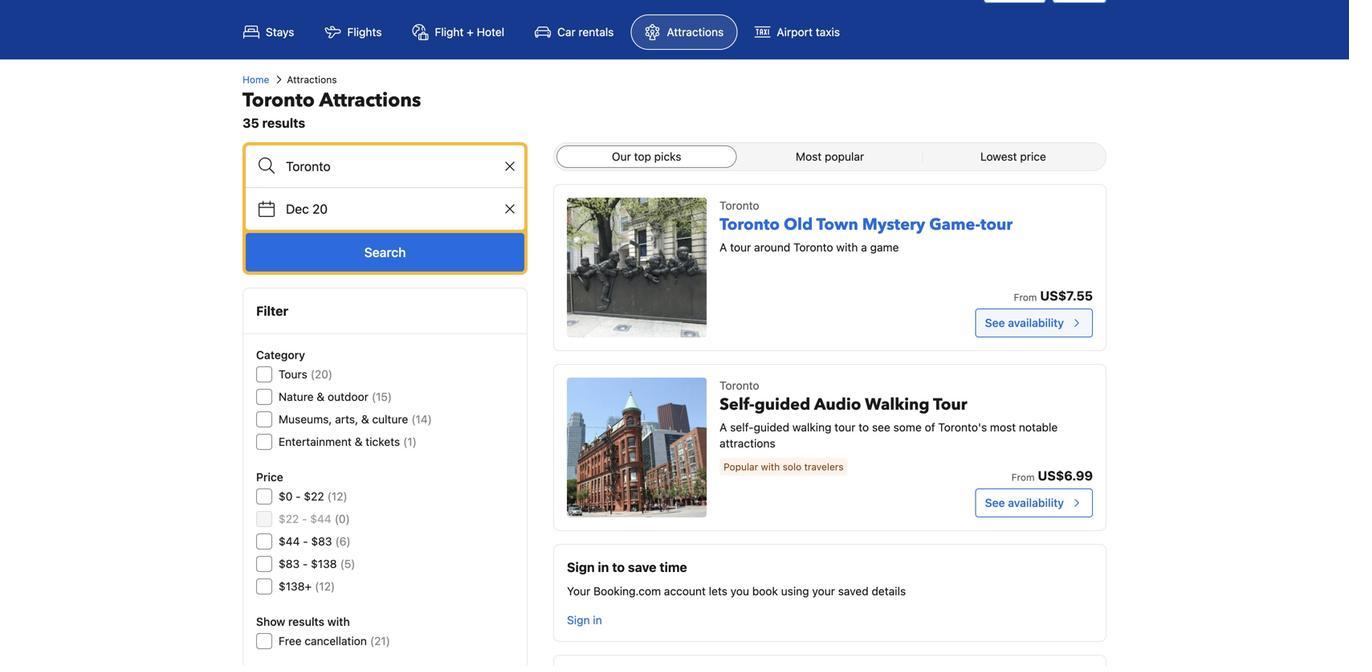 Task type: locate. For each thing, give the bounding box(es) containing it.
lowest price
[[981, 150, 1047, 163]]

2 sign from the top
[[567, 613, 590, 627]]

guided up walking
[[755, 394, 811, 416]]

1 availability from the top
[[1008, 316, 1065, 329]]

0 vertical spatial $83
[[311, 535, 332, 548]]

1 a from the top
[[720, 241, 727, 254]]

airport taxis
[[777, 25, 840, 39]]

0 horizontal spatial $83
[[279, 557, 300, 570]]

$22 down $0
[[279, 512, 299, 525]]

$83 up $138+
[[279, 557, 300, 570]]

a left around
[[720, 241, 727, 254]]

audio
[[815, 394, 862, 416]]

1 see availability from the top
[[986, 316, 1065, 329]]

from inside from us$6.99
[[1012, 472, 1035, 483]]

1 vertical spatial sign
[[567, 613, 590, 627]]

a
[[720, 241, 727, 254], [720, 421, 727, 434]]

with left a
[[837, 241, 858, 254]]

- down $0 - $22 (12)
[[302, 512, 307, 525]]

most
[[796, 150, 822, 163]]

1 vertical spatial $44
[[279, 535, 300, 548]]

toronto's
[[939, 421, 988, 434]]

toronto for self-
[[720, 379, 760, 392]]

2 see availability from the top
[[986, 496, 1065, 509]]

+
[[467, 25, 474, 39]]

1 vertical spatial see availability
[[986, 496, 1065, 509]]

$44 left (0)
[[310, 512, 332, 525]]

(12)
[[328, 490, 348, 503], [315, 580, 335, 593]]

0 vertical spatial in
[[598, 560, 609, 575]]

1 vertical spatial attractions
[[287, 74, 337, 85]]

mystery
[[863, 214, 926, 236]]

with inside toronto toronto old town mystery game-tour a tour around toronto with a game
[[837, 241, 858, 254]]

price
[[1021, 150, 1047, 163]]

1 horizontal spatial $22
[[304, 490, 324, 503]]

tours
[[279, 368, 307, 381]]

1 horizontal spatial $44
[[310, 512, 332, 525]]

1 vertical spatial to
[[612, 560, 625, 575]]

1 sign from the top
[[567, 560, 595, 575]]

top
[[634, 150, 652, 163]]

0 vertical spatial see
[[986, 316, 1006, 329]]

stays link
[[230, 14, 308, 50]]

20
[[313, 201, 328, 217]]

1 see from the top
[[986, 316, 1006, 329]]

0 vertical spatial see availability
[[986, 316, 1065, 329]]

1 horizontal spatial to
[[859, 421, 869, 434]]

1 vertical spatial in
[[593, 613, 602, 627]]

see availability down from us$6.99
[[986, 496, 1065, 509]]

availability
[[1008, 316, 1065, 329], [1008, 496, 1065, 509]]

to inside toronto self-guided audio walking tour a self-guided walking tour to see some of toronto's most notable attractions
[[859, 421, 869, 434]]

0 horizontal spatial tour
[[730, 241, 751, 254]]

from left us$7.55 at the right
[[1014, 292, 1037, 303]]

self-
[[720, 394, 755, 416]]

& right arts,
[[361, 413, 369, 426]]

0 vertical spatial $44
[[310, 512, 332, 525]]

1 vertical spatial with
[[761, 461, 780, 472]]

0 vertical spatial guided
[[755, 394, 811, 416]]

in up "booking.com"
[[598, 560, 609, 575]]

our top picks
[[612, 150, 682, 163]]

0 horizontal spatial with
[[328, 615, 350, 628]]

(5)
[[340, 557, 355, 570]]

arts,
[[335, 413, 358, 426]]

guided up the attractions
[[754, 421, 790, 434]]

- right $0
[[296, 490, 301, 503]]

0 vertical spatial to
[[859, 421, 869, 434]]

toronto for toronto
[[720, 199, 760, 212]]

solo
[[783, 461, 802, 472]]

nature
[[279, 390, 314, 403]]

availability down the from us$7.55
[[1008, 316, 1065, 329]]

1 horizontal spatial tour
[[835, 421, 856, 434]]

$138+ (12)
[[279, 580, 335, 593]]

with left solo
[[761, 461, 780, 472]]

(0)
[[335, 512, 350, 525]]

notable
[[1019, 421, 1058, 434]]

0 vertical spatial with
[[837, 241, 858, 254]]

2 vertical spatial attractions
[[319, 87, 421, 114]]

- left $138
[[303, 557, 308, 570]]

sign for sign in to save time
[[567, 560, 595, 575]]

& down (20)
[[317, 390, 325, 403]]

guided
[[755, 394, 811, 416], [754, 421, 790, 434]]

0 horizontal spatial $44
[[279, 535, 300, 548]]

- down $22 - $44 (0)
[[303, 535, 308, 548]]

0 horizontal spatial to
[[612, 560, 625, 575]]

free
[[279, 634, 302, 648]]

old
[[784, 214, 813, 236]]

0 vertical spatial tour
[[981, 214, 1013, 236]]

in down "booking.com"
[[593, 613, 602, 627]]

to left the see
[[859, 421, 869, 434]]

1 vertical spatial availability
[[1008, 496, 1065, 509]]

toronto attractions 35 results
[[243, 87, 421, 131]]

1 vertical spatial tour
[[730, 241, 751, 254]]

picks
[[655, 150, 682, 163]]

sign down the your
[[567, 613, 590, 627]]

2 vertical spatial tour
[[835, 421, 856, 434]]

1 vertical spatial $83
[[279, 557, 300, 570]]

(12) up (0)
[[328, 490, 348, 503]]

your
[[813, 585, 836, 598]]

tour down audio
[[835, 421, 856, 434]]

0 vertical spatial $22
[[304, 490, 324, 503]]

lowest
[[981, 150, 1018, 163]]

0 vertical spatial (12)
[[328, 490, 348, 503]]

walking
[[793, 421, 832, 434]]

$83 left (6)
[[311, 535, 332, 548]]

& down museums, arts, & culture (14)
[[355, 435, 363, 448]]

1 horizontal spatial with
[[761, 461, 780, 472]]

you
[[731, 585, 750, 598]]

1 vertical spatial see
[[986, 496, 1006, 509]]

see for us$6.99
[[986, 496, 1006, 509]]

a inside toronto toronto old town mystery game-tour a tour around toronto with a game
[[720, 241, 727, 254]]

of
[[925, 421, 936, 434]]

cancellation
[[305, 634, 367, 648]]

in for sign in to save time
[[598, 560, 609, 575]]

0 vertical spatial &
[[317, 390, 325, 403]]

outdoor
[[328, 390, 369, 403]]

from inside the from us$7.55
[[1014, 292, 1037, 303]]

availability down from us$6.99
[[1008, 496, 1065, 509]]

toronto self-guided audio walking tour a self-guided walking tour to see some of toronto's most notable attractions
[[720, 379, 1058, 450]]

see availability for us$7.55
[[986, 316, 1065, 329]]

with up cancellation
[[328, 615, 350, 628]]

2 availability from the top
[[1008, 496, 1065, 509]]

-
[[296, 490, 301, 503], [302, 512, 307, 525], [303, 535, 308, 548], [303, 557, 308, 570]]

results up free
[[288, 615, 325, 628]]

0 vertical spatial attractions
[[667, 25, 724, 39]]

2 see from the top
[[986, 496, 1006, 509]]

&
[[317, 390, 325, 403], [361, 413, 369, 426], [355, 435, 363, 448]]

2 horizontal spatial with
[[837, 241, 858, 254]]

0 vertical spatial results
[[262, 115, 305, 131]]

around
[[754, 241, 791, 254]]

$22 up $22 - $44 (0)
[[304, 490, 324, 503]]

museums,
[[279, 413, 332, 426]]

0 vertical spatial availability
[[1008, 316, 1065, 329]]

book
[[753, 585, 778, 598]]

from for us$7.55
[[1014, 292, 1037, 303]]

see availability down the from us$7.55
[[986, 316, 1065, 329]]

2 vertical spatial with
[[328, 615, 350, 628]]

results right "35"
[[262, 115, 305, 131]]

search
[[364, 245, 406, 260]]

in inside sign in link
[[593, 613, 602, 627]]

search button
[[246, 233, 525, 272]]

from us$6.99
[[1012, 468, 1093, 483]]

show
[[256, 615, 285, 628]]

0 vertical spatial sign
[[567, 560, 595, 575]]

1 vertical spatial from
[[1012, 472, 1035, 483]]

tour down lowest
[[981, 214, 1013, 236]]

0 vertical spatial from
[[1014, 292, 1037, 303]]

toronto inside toronto attractions 35 results
[[243, 87, 315, 114]]

from
[[1014, 292, 1037, 303], [1012, 472, 1035, 483]]

from left us$6.99
[[1012, 472, 1035, 483]]

1 vertical spatial &
[[361, 413, 369, 426]]

booking.com
[[594, 585, 661, 598]]

town
[[817, 214, 859, 236]]

filter
[[256, 303, 289, 319]]

airport taxis link
[[741, 14, 854, 50]]

0 vertical spatial a
[[720, 241, 727, 254]]

toronto inside toronto self-guided audio walking tour a self-guided walking tour to see some of toronto's most notable attractions
[[720, 379, 760, 392]]

home
[[243, 74, 269, 85]]

1 vertical spatial a
[[720, 421, 727, 434]]

$83
[[311, 535, 332, 548], [279, 557, 300, 570]]

flights
[[347, 25, 382, 39]]

$44
[[310, 512, 332, 525], [279, 535, 300, 548]]

$0
[[279, 490, 293, 503]]

$0 - $22 (12)
[[279, 490, 348, 503]]

toronto
[[243, 87, 315, 114], [720, 199, 760, 212], [720, 214, 780, 236], [794, 241, 834, 254], [720, 379, 760, 392]]

attractions link
[[631, 14, 738, 50]]

from us$7.55
[[1014, 288, 1093, 303]]

some
[[894, 421, 922, 434]]

us$6.99
[[1038, 468, 1093, 483]]

toronto old town mystery game-tour image
[[567, 198, 707, 337]]

tickets
[[366, 435, 400, 448]]

a left self- on the right of page
[[720, 421, 727, 434]]

in
[[598, 560, 609, 575], [593, 613, 602, 627]]

sign up the your
[[567, 560, 595, 575]]

2 vertical spatial &
[[355, 435, 363, 448]]

tour left around
[[730, 241, 751, 254]]

(12) down $138
[[315, 580, 335, 593]]

museums, arts, & culture (14)
[[279, 413, 432, 426]]

to left save
[[612, 560, 625, 575]]

stays
[[266, 25, 294, 39]]

$44 down $22 - $44 (0)
[[279, 535, 300, 548]]

sign
[[567, 560, 595, 575], [567, 613, 590, 627]]

1 vertical spatial $22
[[279, 512, 299, 525]]

show results with
[[256, 615, 350, 628]]

2 a from the top
[[720, 421, 727, 434]]



Task type: describe. For each thing, give the bounding box(es) containing it.
category
[[256, 348, 305, 362]]

home link
[[243, 72, 269, 87]]

35
[[243, 115, 259, 131]]

culture
[[372, 413, 408, 426]]

travelers
[[805, 461, 844, 472]]

nature & outdoor (15)
[[279, 390, 392, 403]]

rentals
[[579, 25, 614, 39]]

1 vertical spatial guided
[[754, 421, 790, 434]]

using
[[782, 585, 810, 598]]

tours (20)
[[279, 368, 333, 381]]

2 horizontal spatial tour
[[981, 214, 1013, 236]]

flight
[[435, 25, 464, 39]]

(6)
[[335, 535, 351, 548]]

(14)
[[412, 413, 432, 426]]

(21)
[[370, 634, 390, 648]]

see
[[872, 421, 891, 434]]

toronto for attractions
[[243, 87, 315, 114]]

self-
[[730, 421, 754, 434]]

Where are you going? search field
[[246, 145, 525, 187]]

see availability for us$6.99
[[986, 496, 1065, 509]]

popular
[[724, 461, 759, 472]]

availability for us$7.55
[[1008, 316, 1065, 329]]

flights link
[[311, 14, 396, 50]]

lets
[[709, 585, 728, 598]]

time
[[660, 560, 688, 575]]

tour inside toronto self-guided audio walking tour a self-guided walking tour to see some of toronto's most notable attractions
[[835, 421, 856, 434]]

entertainment & tickets (1)
[[279, 435, 417, 448]]

1 vertical spatial (12)
[[315, 580, 335, 593]]

sign for sign in
[[567, 613, 590, 627]]

self-guided audio walking tour image
[[567, 378, 707, 517]]

popular
[[825, 150, 865, 163]]

car rentals
[[558, 25, 614, 39]]

dec
[[286, 201, 309, 217]]

in for sign in
[[593, 613, 602, 627]]

(1)
[[403, 435, 417, 448]]

- for $0
[[296, 490, 301, 503]]

$83 - $138 (5)
[[279, 557, 355, 570]]

see for us$7.55
[[986, 316, 1006, 329]]

price
[[256, 470, 283, 484]]

walking
[[865, 394, 930, 416]]

entertainment
[[279, 435, 352, 448]]

$22 - $44 (0)
[[279, 512, 350, 525]]

save
[[628, 560, 657, 575]]

most popular
[[796, 150, 865, 163]]

$138+
[[279, 580, 312, 593]]

saved
[[839, 585, 869, 598]]

& for outdoor
[[317, 390, 325, 403]]

details
[[872, 585, 906, 598]]

0 horizontal spatial $22
[[279, 512, 299, 525]]

hotel
[[477, 25, 505, 39]]

game
[[871, 241, 899, 254]]

car rentals link
[[522, 14, 628, 50]]

sign in to save time
[[567, 560, 688, 575]]

a
[[861, 241, 868, 254]]

- for $83
[[303, 557, 308, 570]]

& for tickets
[[355, 435, 363, 448]]

- for $44
[[303, 535, 308, 548]]

account
[[664, 585, 706, 598]]

from for us$6.99
[[1012, 472, 1035, 483]]

tour
[[934, 394, 968, 416]]

attractions
[[720, 437, 776, 450]]

$138
[[311, 557, 337, 570]]

a inside toronto self-guided audio walking tour a self-guided walking tour to see some of toronto's most notable attractions
[[720, 421, 727, 434]]

(20)
[[311, 368, 333, 381]]

your
[[567, 585, 591, 598]]

sign in
[[567, 613, 602, 627]]

airport
[[777, 25, 813, 39]]

attractions inside toronto attractions 35 results
[[319, 87, 421, 114]]

sign in link
[[561, 606, 609, 635]]

taxis
[[816, 25, 840, 39]]

dec 20
[[286, 201, 328, 217]]

- for $22
[[302, 512, 307, 525]]

us$7.55
[[1041, 288, 1093, 303]]

flight + hotel
[[435, 25, 505, 39]]

toronto toronto old town mystery game-tour a tour around toronto with a game
[[720, 199, 1013, 254]]

our
[[612, 150, 631, 163]]

your booking.com account lets you book using your saved details
[[567, 585, 906, 598]]

1 vertical spatial results
[[288, 615, 325, 628]]

results inside toronto attractions 35 results
[[262, 115, 305, 131]]

(15)
[[372, 390, 392, 403]]

attractions inside the attractions link
[[667, 25, 724, 39]]

availability for us$6.99
[[1008, 496, 1065, 509]]

1 horizontal spatial $83
[[311, 535, 332, 548]]

free cancellation (21)
[[279, 634, 390, 648]]

most
[[991, 421, 1016, 434]]

flight + hotel link
[[399, 14, 518, 50]]

$44 - $83 (6)
[[279, 535, 351, 548]]

game-
[[930, 214, 981, 236]]



Task type: vqa. For each thing, say whether or not it's contained in the screenshot.


